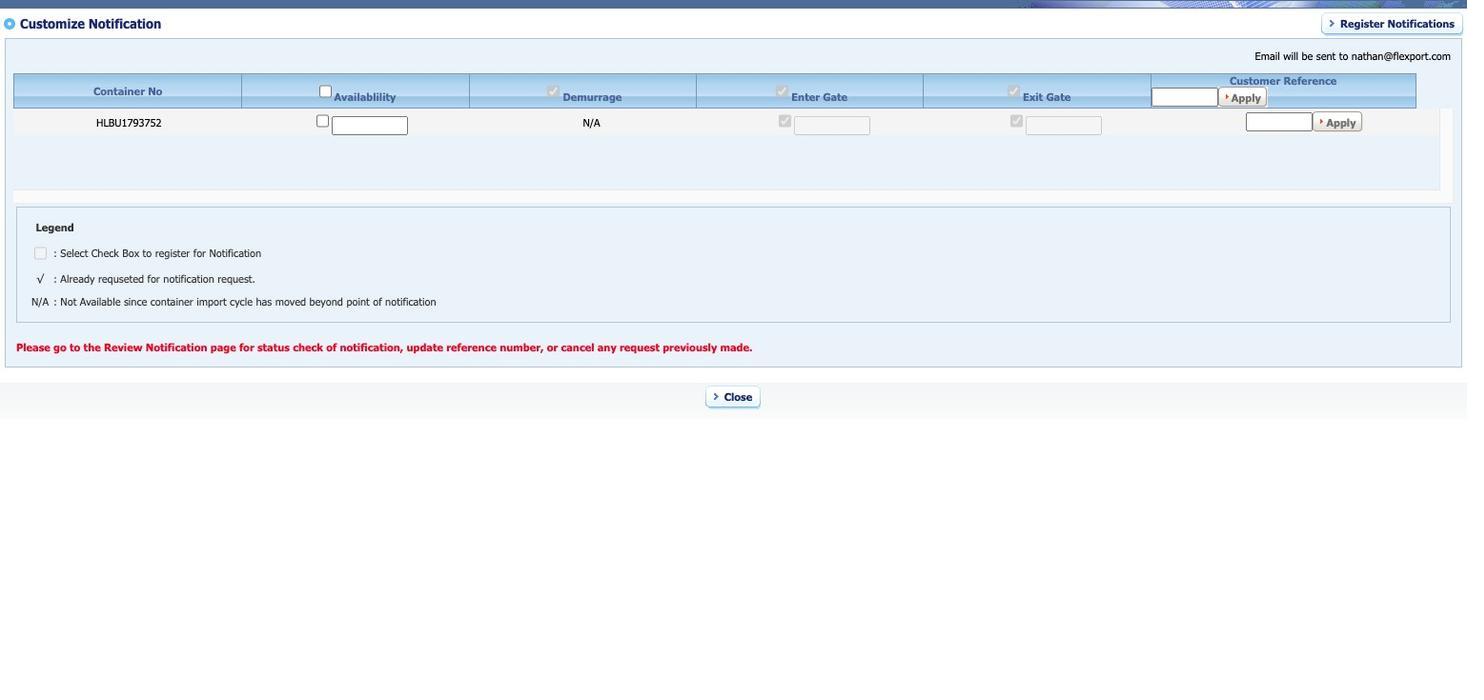 Task type: describe. For each thing, give the bounding box(es) containing it.
email
[[1255, 50, 1280, 62]]

exit
[[1023, 90, 1043, 102]]

: for : already requseted for notification request.
[[53, 273, 57, 285]]

√
[[36, 273, 44, 285]]

customer
[[1230, 74, 1280, 87]]

no
[[148, 85, 162, 97]]

customer reference
[[1230, 74, 1337, 87]]

n/a for n/a : not available since container import cycle has moved beyond point of notification
[[31, 296, 49, 308]]

moved
[[275, 296, 306, 308]]

check
[[293, 341, 323, 353]]

1 vertical spatial apply link
[[1326, 116, 1356, 128]]

register
[[155, 247, 190, 259]]

not
[[60, 296, 77, 308]]

: for : not available since container import cycle has moved beyond point of notification
[[53, 296, 57, 308]]

close link
[[724, 390, 752, 403]]

please
[[16, 341, 50, 353]]

gate for exit gate
[[1046, 90, 1071, 102]]

nathan@flexport.com
[[1352, 50, 1451, 62]]

0 horizontal spatial notification
[[163, 273, 214, 285]]

0 horizontal spatial apply
[[1231, 91, 1261, 103]]

go
[[53, 341, 67, 353]]

hlbu1793752
[[96, 116, 162, 128]]

cycle
[[230, 296, 253, 308]]

demurrage
[[563, 90, 622, 102]]

made.
[[720, 341, 753, 353]]

be
[[1302, 50, 1313, 62]]

sent
[[1316, 50, 1336, 62]]

exit gate
[[1023, 90, 1071, 102]]

customize notification
[[20, 16, 161, 31]]

point
[[346, 296, 370, 308]]

number,
[[500, 341, 544, 353]]

1 horizontal spatial notification
[[385, 296, 436, 308]]

check
[[91, 247, 119, 259]]

0 vertical spatial notification
[[88, 16, 161, 31]]

cancel
[[561, 341, 594, 353]]

register notifications
[[1340, 17, 1455, 29]]

request.
[[218, 273, 255, 285]]

since
[[124, 296, 147, 308]]

2 vertical spatial notification
[[146, 341, 207, 353]]

n/a : not available since container import cycle has moved beyond point of notification
[[31, 296, 436, 308]]

email will be sent to  nathan@flexport.com
[[1255, 50, 1451, 62]]

0 horizontal spatial for
[[147, 273, 160, 285]]

available
[[80, 296, 121, 308]]

1 : from the top
[[53, 247, 57, 259]]

0 horizontal spatial to
[[70, 341, 80, 353]]

or
[[547, 341, 558, 353]]

container
[[150, 296, 193, 308]]

notification,
[[340, 341, 403, 353]]

review
[[104, 341, 143, 353]]



Task type: locate. For each thing, give the bounding box(es) containing it.
gate right enter
[[823, 90, 848, 102]]

notification
[[88, 16, 161, 31], [209, 247, 261, 259], [146, 341, 207, 353]]

container no
[[93, 85, 162, 97]]

to right go
[[70, 341, 80, 353]]

notification
[[163, 273, 214, 285], [385, 296, 436, 308]]

box
[[122, 247, 139, 259]]

0 vertical spatial to
[[1339, 50, 1348, 62]]

notification up 'request.'
[[209, 247, 261, 259]]

n/a down the √
[[31, 296, 49, 308]]

for
[[193, 247, 206, 259], [147, 273, 160, 285], [239, 341, 254, 353]]

request
[[620, 341, 660, 353]]

1 horizontal spatial to
[[143, 247, 152, 259]]

0 horizontal spatial of
[[326, 341, 337, 353]]

2 vertical spatial :
[[53, 296, 57, 308]]

notification up update
[[385, 296, 436, 308]]

of
[[373, 296, 382, 308], [326, 341, 337, 353]]

1 vertical spatial notification
[[209, 247, 261, 259]]

to for box
[[143, 247, 152, 259]]

1 horizontal spatial apply link
[[1326, 116, 1356, 128]]

notification up container no
[[88, 16, 161, 31]]

None text field
[[1151, 88, 1218, 107], [1246, 112, 1313, 132], [332, 116, 408, 135], [1151, 88, 1218, 107], [1246, 112, 1313, 132], [332, 116, 408, 135]]

1 vertical spatial of
[[326, 341, 337, 353]]

container
[[93, 85, 145, 97]]

apply link
[[1231, 91, 1261, 103], [1326, 116, 1356, 128]]

None checkbox
[[319, 82, 331, 101], [776, 82, 789, 101], [1008, 82, 1020, 101], [1010, 112, 1023, 131], [34, 244, 47, 263], [319, 82, 331, 101], [776, 82, 789, 101], [1008, 82, 1020, 101], [1010, 112, 1023, 131], [34, 244, 47, 263]]

1 vertical spatial apply
[[1326, 116, 1356, 128]]

: left the not
[[53, 296, 57, 308]]

1 horizontal spatial of
[[373, 296, 382, 308]]

page
[[210, 341, 236, 353]]

0 vertical spatial n/a
[[583, 116, 600, 128]]

0 vertical spatial apply link
[[1231, 91, 1261, 103]]

None field
[[794, 116, 870, 135], [1025, 116, 1102, 135], [794, 116, 870, 135], [1025, 116, 1102, 135]]

already
[[60, 273, 95, 285]]

2 horizontal spatial for
[[239, 341, 254, 353]]

close
[[724, 390, 752, 403]]

0 vertical spatial of
[[373, 296, 382, 308]]

update
[[407, 341, 443, 353]]

reference
[[446, 341, 497, 353]]

0 horizontal spatial gate
[[823, 90, 848, 102]]

0 vertical spatial apply
[[1231, 91, 1261, 103]]

of right check
[[326, 341, 337, 353]]

the
[[84, 341, 101, 353]]

will
[[1283, 50, 1298, 62]]

apply link down customer
[[1231, 91, 1261, 103]]

3 : from the top
[[53, 296, 57, 308]]

of right point
[[373, 296, 382, 308]]

2 : from the top
[[53, 273, 57, 285]]

0 horizontal spatial apply link
[[1231, 91, 1261, 103]]

1 vertical spatial :
[[53, 273, 57, 285]]

√ : already requseted for notification request.
[[36, 273, 255, 285]]

apply link down reference
[[1326, 116, 1356, 128]]

reference
[[1283, 74, 1337, 87]]

: left select
[[53, 247, 57, 259]]

1 horizontal spatial apply
[[1326, 116, 1356, 128]]

previously
[[663, 341, 717, 353]]

1 horizontal spatial n/a
[[583, 116, 600, 128]]

apply down reference
[[1326, 116, 1356, 128]]

any
[[597, 341, 617, 353]]

1 gate from the left
[[823, 90, 848, 102]]

2 horizontal spatial to
[[1339, 50, 1348, 62]]

for down : select check box to register for notification
[[147, 273, 160, 285]]

enter
[[792, 90, 820, 102]]

None checkbox
[[548, 82, 560, 101], [316, 112, 329, 131], [779, 112, 791, 131], [548, 82, 560, 101], [316, 112, 329, 131], [779, 112, 791, 131]]

enter gate
[[792, 90, 848, 102]]

availablility
[[334, 90, 396, 102]]

2 gate from the left
[[1046, 90, 1071, 102]]

1 vertical spatial notification
[[385, 296, 436, 308]]

1 horizontal spatial gate
[[1046, 90, 1071, 102]]

0 vertical spatial :
[[53, 247, 57, 259]]

legend
[[31, 221, 74, 234]]

:
[[53, 247, 57, 259], [53, 273, 57, 285], [53, 296, 57, 308]]

please go to the review notification page for status check of notification,             update reference number, or cancel any request previously made.
[[16, 341, 753, 353]]

customize
[[20, 16, 85, 31]]

to
[[1339, 50, 1348, 62], [143, 247, 152, 259], [70, 341, 80, 353]]

gate for enter gate
[[823, 90, 848, 102]]

gate right exit
[[1046, 90, 1071, 102]]

select
[[60, 247, 88, 259]]

1 vertical spatial to
[[143, 247, 152, 259]]

register notifications link
[[1340, 17, 1455, 29]]

to right the "box" at the top of the page
[[143, 247, 152, 259]]

notification up container
[[163, 273, 214, 285]]

1 vertical spatial n/a
[[31, 296, 49, 308]]

import
[[197, 296, 227, 308]]

: select check box to register for notification
[[53, 247, 261, 259]]

has
[[256, 296, 272, 308]]

gate
[[823, 90, 848, 102], [1046, 90, 1071, 102]]

n/a
[[583, 116, 600, 128], [31, 296, 49, 308]]

requseted
[[98, 273, 144, 285]]

notification down container
[[146, 341, 207, 353]]

0 horizontal spatial n/a
[[31, 296, 49, 308]]

to for sent
[[1339, 50, 1348, 62]]

1 vertical spatial for
[[147, 273, 160, 285]]

notifications
[[1388, 17, 1455, 29]]

beyond
[[309, 296, 343, 308]]

1 horizontal spatial for
[[193, 247, 206, 259]]

2 vertical spatial to
[[70, 341, 80, 353]]

n/a down demurrage
[[583, 116, 600, 128]]

to right sent
[[1339, 50, 1348, 62]]

0 vertical spatial for
[[193, 247, 206, 259]]

apply down customer
[[1231, 91, 1261, 103]]

n/a for n/a
[[583, 116, 600, 128]]

0 vertical spatial notification
[[163, 273, 214, 285]]

2 vertical spatial for
[[239, 341, 254, 353]]

status
[[257, 341, 290, 353]]

: right the √
[[53, 273, 57, 285]]

apply
[[1231, 91, 1261, 103], [1326, 116, 1356, 128]]

for right "register"
[[193, 247, 206, 259]]

register
[[1340, 17, 1384, 29]]

for right page
[[239, 341, 254, 353]]



Task type: vqa. For each thing, say whether or not it's contained in the screenshot.
Gate link
no



